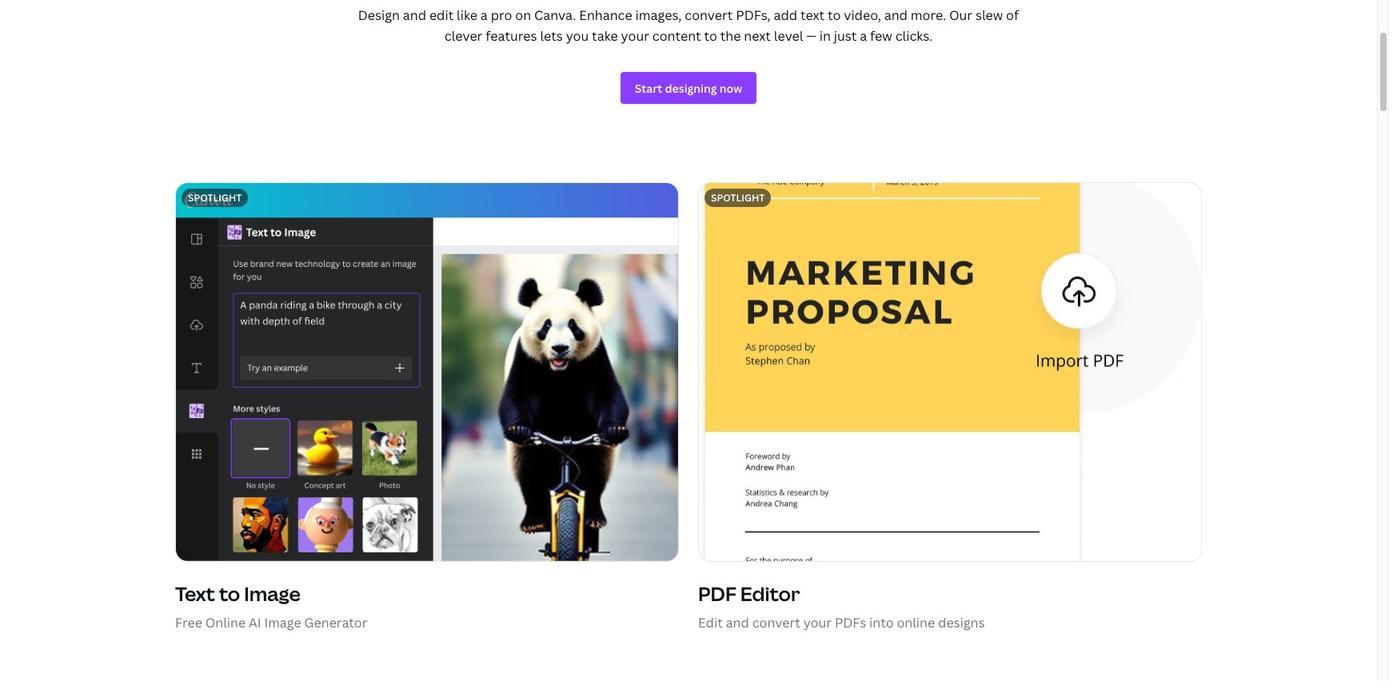 Task type: describe. For each thing, give the bounding box(es) containing it.
canva.
[[534, 6, 576, 24]]

pro
[[491, 6, 512, 24]]

designs
[[938, 614, 985, 632]]

free online ai image generator
[[175, 614, 368, 632]]

pdfs,
[[736, 6, 771, 24]]

add
[[774, 6, 798, 24]]

—
[[807, 27, 817, 45]]

into
[[870, 614, 894, 632]]

online
[[897, 614, 935, 632]]

the
[[721, 27, 741, 45]]

1 vertical spatial convert
[[753, 614, 801, 632]]

slew
[[976, 6, 1003, 24]]

pdf
[[698, 580, 737, 607]]

1 vertical spatial a
[[860, 27, 867, 45]]

take
[[592, 27, 618, 45]]

spotlight for pdf
[[711, 191, 765, 205]]

just
[[834, 27, 857, 45]]

ai
[[249, 614, 261, 632]]

text to image
[[175, 580, 301, 607]]

video,
[[844, 6, 881, 24]]

text
[[175, 580, 215, 607]]

0 vertical spatial a
[[481, 6, 488, 24]]

edit
[[698, 614, 723, 632]]

images,
[[636, 6, 682, 24]]

your inside the design and edit like a pro on canva. enhance images, convert pdfs, add text to video, and more. our slew of clever features lets you take your content to the next level — in just a few clicks.
[[621, 27, 650, 45]]

like
[[457, 6, 478, 24]]

clicks.
[[896, 27, 933, 45]]

content
[[653, 27, 701, 45]]

edit
[[429, 6, 454, 24]]

and for pdfs
[[726, 614, 749, 632]]

2 vertical spatial to
[[219, 580, 240, 607]]

edit and convert your pdfs into online designs
[[698, 614, 985, 632]]

clever
[[445, 27, 483, 45]]

our
[[950, 6, 973, 24]]

text
[[801, 6, 825, 24]]

1 vertical spatial your
[[804, 614, 832, 632]]

design
[[358, 6, 400, 24]]



Task type: vqa. For each thing, say whether or not it's contained in the screenshot.
Websites
no



Task type: locate. For each thing, give the bounding box(es) containing it.
2 horizontal spatial to
[[828, 6, 841, 24]]

convert down editor
[[753, 614, 801, 632]]

2 horizontal spatial and
[[885, 6, 908, 24]]

online
[[205, 614, 246, 632]]

spotlight for text
[[188, 191, 242, 205]]

and up "few"
[[885, 6, 908, 24]]

you
[[566, 27, 589, 45]]

to up online
[[219, 580, 240, 607]]

your left pdfs
[[804, 614, 832, 632]]

image up free online ai image generator
[[244, 580, 301, 607]]

lets
[[540, 27, 563, 45]]

0 horizontal spatial spotlight
[[188, 191, 242, 205]]

image
[[244, 580, 301, 607], [264, 614, 301, 632]]

level
[[774, 27, 804, 45]]

text to image image
[[176, 183, 678, 561]]

convert up the
[[685, 6, 733, 24]]

0 vertical spatial image
[[244, 580, 301, 607]]

spotlight
[[188, 191, 242, 205], [711, 191, 765, 205]]

and right edit
[[726, 614, 749, 632]]

features
[[486, 27, 537, 45]]

1 horizontal spatial convert
[[753, 614, 801, 632]]

pdfs
[[835, 614, 867, 632]]

convert inside the design and edit like a pro on canva. enhance images, convert pdfs, add text to video, and more. our slew of clever features lets you take your content to the next level — in just a few clicks.
[[685, 6, 733, 24]]

of
[[1006, 6, 1019, 24]]

1 horizontal spatial spotlight
[[711, 191, 765, 205]]

and for a
[[403, 6, 426, 24]]

image right ai
[[264, 614, 301, 632]]

your
[[621, 27, 650, 45], [804, 614, 832, 632]]

0 horizontal spatial your
[[621, 27, 650, 45]]

a
[[481, 6, 488, 24], [860, 27, 867, 45]]

section01_pdf editor image
[[699, 183, 1202, 561]]

your right take
[[621, 27, 650, 45]]

editor
[[741, 580, 800, 607]]

convert
[[685, 6, 733, 24], [753, 614, 801, 632]]

0 horizontal spatial and
[[403, 6, 426, 24]]

few
[[870, 27, 893, 45]]

1 horizontal spatial your
[[804, 614, 832, 632]]

0 horizontal spatial convert
[[685, 6, 733, 24]]

1 horizontal spatial to
[[704, 27, 717, 45]]

a right like
[[481, 6, 488, 24]]

0 vertical spatial to
[[828, 6, 841, 24]]

2 spotlight from the left
[[711, 191, 765, 205]]

more.
[[911, 6, 946, 24]]

pdf editor
[[698, 580, 800, 607]]

0 vertical spatial convert
[[685, 6, 733, 24]]

a left "few"
[[860, 27, 867, 45]]

and left edit
[[403, 6, 426, 24]]

0 vertical spatial your
[[621, 27, 650, 45]]

1 spotlight from the left
[[188, 191, 242, 205]]

1 vertical spatial to
[[704, 27, 717, 45]]

in
[[820, 27, 831, 45]]

free
[[175, 614, 202, 632]]

generator
[[304, 614, 368, 632]]

0 horizontal spatial to
[[219, 580, 240, 607]]

next
[[744, 27, 771, 45]]

1 vertical spatial image
[[264, 614, 301, 632]]

to right text
[[828, 6, 841, 24]]

enhance
[[579, 6, 633, 24]]

design and edit like a pro on canva. enhance images, convert pdfs, add text to video, and more. our slew of clever features lets you take your content to the next level — in just a few clicks.
[[358, 6, 1019, 45]]

to left the
[[704, 27, 717, 45]]

0 horizontal spatial a
[[481, 6, 488, 24]]

1 horizontal spatial a
[[860, 27, 867, 45]]

to
[[828, 6, 841, 24], [704, 27, 717, 45], [219, 580, 240, 607]]

1 horizontal spatial and
[[726, 614, 749, 632]]

on
[[515, 6, 531, 24]]

and
[[403, 6, 426, 24], [885, 6, 908, 24], [726, 614, 749, 632]]



